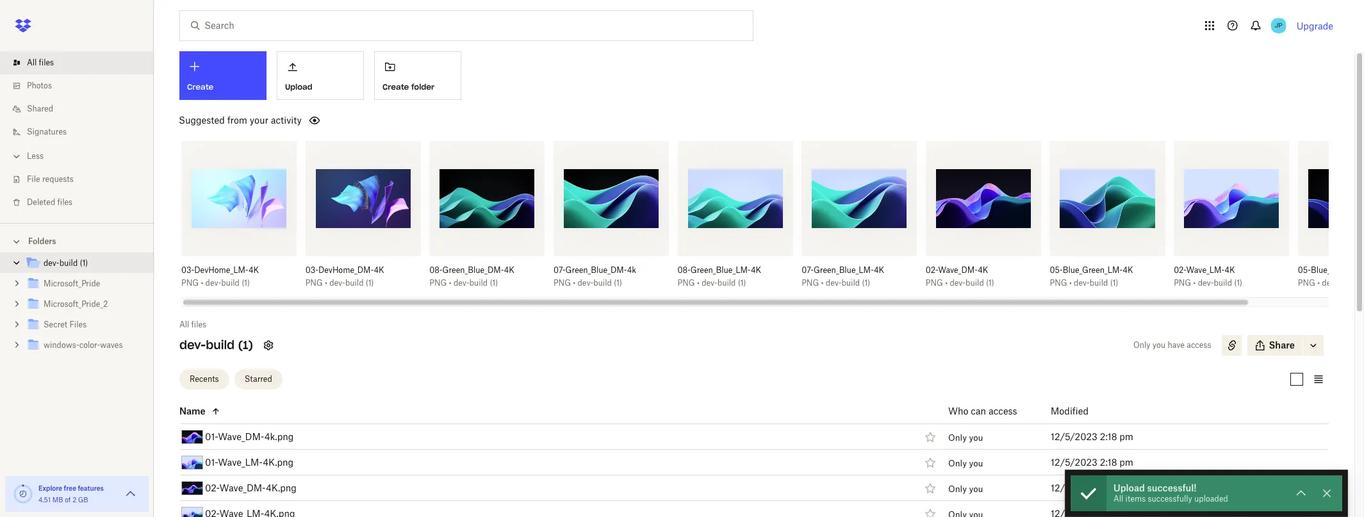 Task type: describe. For each thing, give the bounding box(es) containing it.
only you have access
[[1133, 340, 1211, 350]]

build inside dev-build (1) link
[[59, 258, 78, 268]]

edit button for 03-devhome_lm-4k
[[187, 151, 219, 172]]

build for 08-green_blue_dm-4k png • dev-build (1)
[[469, 278, 488, 288]]

08-green_blue_lm-4k png • dev-build (1)
[[678, 265, 761, 288]]

07- for green_blue_dm-
[[554, 265, 565, 275]]

signatures link
[[10, 120, 154, 144]]

share button for 02-wave_lm-4k
[[1215, 151, 1256, 172]]

add to starred image for the name 02-wave_dm-4k.png, modified 12/5/2023 2:19 pm, element
[[923, 480, 938, 496]]

05-blue_green_dm button
[[1298, 265, 1364, 276]]

png for 05-blue_green_lm-4k png • dev-build (1)
[[1050, 278, 1067, 288]]

modified button
[[1051, 403, 1122, 419]]

microsoft_pride link
[[26, 275, 144, 293]]

photos link
[[10, 74, 154, 97]]

• for 08-green_blue_dm-4k png • dev-build (1)
[[449, 278, 451, 288]]

less
[[27, 151, 44, 161]]

05- for blue_green_lm-
[[1050, 265, 1063, 275]]

add to starred image for 4k.png
[[923, 455, 938, 470]]

green_blue_dm- for 08-
[[442, 265, 504, 275]]

microsoft_pride_2 link
[[26, 296, 144, 313]]

group containing dev-build (1)
[[0, 251, 154, 365]]

edit button for 02-wave_dm-4k
[[931, 151, 964, 172]]

create folder button
[[374, 51, 461, 100]]

2:19
[[1100, 482, 1117, 493]]

build for 07-green_blue_lm-4k png • dev-build (1)
[[842, 278, 860, 288]]

share button for 08-green_blue_dm-4k
[[470, 151, 511, 172]]

07-green_blue_lm-4k png • dev-build (1)
[[802, 265, 884, 288]]

edit button for 08-green_blue_dm-4k
[[435, 151, 468, 172]]

secret
[[44, 320, 67, 329]]

2 horizontal spatial files
[[191, 320, 206, 329]]

only you button for 01-wave_lm-4k.png
[[948, 458, 983, 468]]

blue_green_dm
[[1311, 265, 1364, 275]]

edit for 05-blue_green_lm-4k
[[1063, 156, 1080, 167]]

01-wave_lm-4k.png link
[[205, 455, 294, 470]]

4.51
[[38, 496, 51, 504]]

signatures
[[27, 127, 67, 136]]

07-green_blue_dm-4k png • dev-build (1)
[[554, 265, 636, 288]]

less image
[[10, 150, 23, 163]]

12/5/2023 2:18 pm for 01-wave_lm-4k.png
[[1051, 457, 1133, 467]]

name button
[[179, 403, 917, 419]]

modified
[[1051, 405, 1089, 416]]

share button for 08-green_blue_lm-4k
[[718, 151, 760, 172]]

features
[[78, 484, 104, 492]]

/dev-build (1)/01-wave_dm-4k.png image
[[181, 430, 203, 444]]

1 vertical spatial all files link
[[179, 318, 206, 331]]

name 01-wave_lm-4k.png, modified 12/5/2023 2:18 pm, element
[[151, 450, 1329, 475]]

quota usage element
[[13, 484, 33, 504]]

all files inside all files list item
[[27, 58, 54, 67]]

02-wave_lm-4k png • dev-build (1)
[[1174, 265, 1242, 288]]

02-wave_lm-4k button
[[1174, 265, 1261, 276]]

Search in folder "Dropbox" text field
[[204, 19, 727, 33]]

1 horizontal spatial access
[[1187, 340, 1211, 350]]

05-blue_green_lm-4k png • dev-build (1)
[[1050, 265, 1133, 288]]

dev- for 08-green_blue_dm-4k png • dev-build (1)
[[454, 278, 469, 288]]

4k for 05-blue_green_lm-4k
[[1123, 265, 1133, 275]]

edit button for 03-devhome_dm-4k
[[311, 151, 344, 172]]

07-green_blue_dm-4k button
[[554, 265, 641, 276]]

08-green_blue_lm-4k button
[[678, 265, 765, 276]]

• for 07-green_blue_dm-4k png • dev-build (1)
[[573, 278, 576, 288]]

02-wave_dm-4k.png
[[205, 482, 297, 493]]

08-green_blue_dm-4k png • dev-build (1)
[[429, 265, 514, 288]]

01-wave_lm-4k.png
[[205, 457, 294, 467]]

share button for 07-green_blue_dm-4k
[[594, 151, 636, 172]]

uploaded
[[1194, 494, 1228, 504]]

table containing name
[[151, 399, 1329, 517]]

jp
[[1275, 21, 1283, 29]]

(1) for 03-devhome_lm-4k png • dev-build (1)
[[242, 278, 250, 288]]

edit for 07-green_blue_lm-4k
[[815, 156, 832, 167]]

upload button
[[277, 51, 364, 100]]

jp button
[[1268, 15, 1289, 36]]

shared link
[[10, 97, 154, 120]]

file requests
[[27, 174, 74, 184]]

02-wave_dm-4k png • dev-build (1)
[[926, 265, 994, 288]]

share for 07-green_blue_dm-4k
[[602, 156, 628, 167]]

all inside the upload successful! all items successfully uploaded
[[1114, 494, 1123, 504]]

(1) inside '05-blue_green_dm png • dev-build (1)'
[[1358, 278, 1364, 288]]

from
[[227, 115, 247, 126]]

01-wave_dm-4k.png link
[[205, 429, 294, 444]]

have
[[1168, 340, 1185, 350]]

edit for 07-green_blue_dm-4k
[[566, 156, 584, 167]]

waves
[[100, 340, 123, 350]]

successfully
[[1148, 494, 1192, 504]]

png for 07-green_blue_dm-4k png • dev-build (1)
[[554, 278, 571, 288]]

edit button for 07-green_blue_lm-4k
[[807, 151, 840, 172]]

share for 03-devhome_dm-4k
[[354, 156, 380, 167]]

png for 02-wave_lm-4k png • dev-build (1)
[[1174, 278, 1191, 288]]

wave_dm- for 4k
[[938, 265, 978, 275]]

build for 07-green_blue_dm-4k png • dev-build (1)
[[593, 278, 612, 288]]

upload successful! all items successfully uploaded
[[1114, 482, 1228, 504]]

create folder
[[382, 82, 434, 91]]

only for 02-wave_dm-4k.png
[[948, 484, 967, 494]]

files
[[69, 320, 87, 329]]

explore free features 4.51 mb of 2 gb
[[38, 484, 104, 504]]

05-blue_green_lm-4k button
[[1050, 265, 1137, 276]]

• for 03-devhome_dm-4k png • dev-build (1)
[[325, 278, 327, 288]]

03-devhome_dm-4k button
[[305, 265, 393, 276]]

• inside '05-blue_green_dm png • dev-build (1)'
[[1317, 278, 1320, 288]]

share button for 02-wave_dm-4k
[[966, 151, 1008, 172]]

png for 02-wave_dm-4k png • dev-build (1)
[[926, 278, 943, 288]]

deleted
[[27, 197, 55, 207]]

folders button
[[0, 231, 154, 251]]

upload for upload successful! all items successfully uploaded
[[1114, 482, 1145, 493]]

05-blue_green_dm png • dev-build (1)
[[1298, 265, 1364, 288]]

folders
[[28, 236, 56, 246]]

who can access
[[948, 405, 1017, 416]]

only you for 01-wave_lm-4k.png
[[948, 458, 983, 468]]

03-devhome_lm-4k button
[[181, 265, 268, 276]]

shared
[[27, 104, 53, 113]]

4k
[[627, 265, 636, 275]]

successful!
[[1147, 482, 1197, 493]]

png • dev-build (1) button for 08-green_blue_dm-4k
[[429, 278, 517, 288]]

build for 03-devhome_dm-4k png • dev-build (1)
[[345, 278, 364, 288]]

08-green_blue_dm-4k button
[[429, 265, 517, 276]]

1 vertical spatial dev-build (1)
[[179, 338, 253, 352]]

windows-color-waves link
[[26, 337, 144, 354]]

upgrade
[[1297, 20, 1333, 31]]

pm for 01-wave_dm-4k.png
[[1119, 431, 1133, 442]]

gb
[[78, 496, 88, 504]]

share for 05-blue_green_lm-4k
[[1098, 156, 1124, 167]]

png for 08-green_blue_lm-4k png • dev-build (1)
[[678, 278, 695, 288]]

02- for 02-wave_dm-4k.png
[[205, 482, 219, 493]]

files inside all files list item
[[39, 58, 54, 67]]

12/5/2023 for 01-wave_dm-4k.png
[[1051, 431, 1097, 442]]

file
[[27, 174, 40, 184]]

edit for 08-green_blue_dm-4k
[[442, 156, 460, 167]]

secret files link
[[26, 316, 144, 334]]

green_blue_dm- for 07-
[[565, 265, 627, 275]]

edit button for 08-green_blue_lm-4k
[[683, 151, 716, 172]]

1 horizontal spatial all files
[[179, 320, 206, 329]]

devhome_dm-
[[318, 265, 374, 275]]

green_blue_lm- for 08-
[[691, 265, 751, 275]]

upgrade link
[[1297, 20, 1333, 31]]

starred
[[245, 374, 272, 383]]

4k for 02-wave_lm-4k
[[1225, 265, 1235, 275]]

(1) left folder settings image in the left of the page
[[238, 338, 253, 352]]

2:18 for 4k.png
[[1100, 457, 1117, 467]]

01-wave_dm-4k.png
[[205, 431, 294, 442]]

mb
[[52, 496, 63, 504]]

(1) inside dev-build (1) link
[[80, 258, 88, 268]]

file requests link
[[10, 168, 154, 191]]

share for 07-green_blue_lm-4k
[[850, 156, 876, 167]]

png for 03-devhome_dm-4k png • dev-build (1)
[[305, 278, 323, 288]]

build for 02-wave_lm-4k png • dev-build (1)
[[1214, 278, 1232, 288]]

requests
[[42, 174, 74, 184]]

(1) for 02-wave_lm-4k png • dev-build (1)
[[1234, 278, 1242, 288]]

share for 08-green_blue_lm-4k
[[726, 156, 752, 167]]

files inside deleted files link
[[57, 197, 72, 207]]

edit button for 07-green_blue_dm-4k
[[559, 151, 592, 172]]

folder settings image
[[261, 338, 276, 353]]

green_blue_lm- for 07-
[[814, 265, 874, 275]]

items
[[1125, 494, 1146, 504]]

• for 07-green_blue_lm-4k png • dev-build (1)
[[821, 278, 824, 288]]

only you for 01-wave_dm-4k.png
[[948, 432, 983, 443]]

name 02-wave_dm-4k.png, modified 12/5/2023 2:19 pm, element
[[151, 475, 1329, 501]]

03- for devhome_dm-
[[305, 265, 318, 275]]



Task type: vqa. For each thing, say whether or not it's contained in the screenshot.
• inside the 07-Green_Blue_LM-4K PNG • dev-build (1)
yes



Task type: locate. For each thing, give the bounding box(es) containing it.
0 horizontal spatial all
[[27, 58, 37, 67]]

dev- for 05-blue_green_lm-4k png • dev-build (1)
[[1074, 278, 1090, 288]]

• down devhome_lm-
[[201, 278, 203, 288]]

build inside 03-devhome_dm-4k png • dev-build (1)
[[345, 278, 364, 288]]

03- inside 03-devhome_lm-4k png • dev-build (1)
[[181, 265, 194, 275]]

1 horizontal spatial all files link
[[179, 318, 206, 331]]

• down 02-wave_dm-4k button
[[945, 278, 948, 288]]

group
[[0, 251, 154, 365]]

1 green_blue_dm- from the left
[[442, 265, 504, 275]]

build down the 02-wave_lm-4k button at the right of page
[[1214, 278, 1232, 288]]

1 vertical spatial 01-
[[205, 457, 218, 467]]

(1) down 07-green_blue_lm-4k button
[[862, 278, 870, 288]]

pm inside "name 01-wave_lm-4k.png, modified 12/5/2023 2:18 pm," element
[[1119, 457, 1133, 467]]

wave_dm- for 4k.png
[[219, 482, 266, 493]]

3 edit from the left
[[442, 156, 460, 167]]

0 horizontal spatial files
[[39, 58, 54, 67]]

photos
[[27, 81, 52, 90]]

wave_lm- for 02-
[[1186, 265, 1225, 275]]

build for 05-blue_green_lm-4k png • dev-build (1)
[[1090, 278, 1108, 288]]

only you button for 02-wave_dm-4k.png
[[948, 484, 983, 494]]

secret files
[[44, 320, 87, 329]]

5 png from the left
[[678, 278, 695, 288]]

(1) for 02-wave_dm-4k png • dev-build (1)
[[986, 278, 994, 288]]

10 png from the left
[[1298, 278, 1315, 288]]

access right have
[[1187, 340, 1211, 350]]

1 pm from the top
[[1119, 431, 1133, 442]]

• down 08-green_blue_lm-4k button
[[697, 278, 700, 288]]

dev- for 02-wave_dm-4k png • dev-build (1)
[[950, 278, 966, 288]]

share for 08-green_blue_dm-4k
[[478, 156, 504, 167]]

dev- up recents
[[179, 338, 206, 352]]

(1) for 03-devhome_dm-4k png • dev-build (1)
[[366, 278, 374, 288]]

•
[[201, 278, 203, 288], [325, 278, 327, 288], [449, 278, 451, 288], [573, 278, 576, 288], [697, 278, 700, 288], [821, 278, 824, 288], [945, 278, 948, 288], [1069, 278, 1072, 288], [1193, 278, 1196, 288], [1317, 278, 1320, 288]]

dev- for 03-devhome_lm-4k png • dev-build (1)
[[205, 278, 221, 288]]

12/5/2023 2:18 pm up "12/5/2023 2:19 pm"
[[1051, 457, 1133, 467]]

dev- down 07-green_blue_lm-4k button
[[826, 278, 842, 288]]

1 horizontal spatial 02-
[[926, 265, 938, 275]]

microsoft_pride
[[44, 279, 100, 288]]

png • dev-build (1) button down 08-green_blue_dm-4k button on the bottom of page
[[429, 278, 517, 288]]

1 horizontal spatial dev-build (1)
[[179, 338, 253, 352]]

you inside 'name 01-wave_dm-4k.png, modified 12/5/2023 2:18 pm,' element
[[969, 432, 983, 443]]

dev-build (1)
[[44, 258, 88, 268], [179, 338, 253, 352]]

0 vertical spatial pm
[[1119, 431, 1133, 442]]

all files link
[[10, 51, 154, 74], [179, 318, 206, 331]]

1 vertical spatial wave_lm-
[[218, 457, 263, 467]]

dev- inside 03-devhome_lm-4k png • dev-build (1)
[[205, 278, 221, 288]]

all up recents button
[[179, 320, 189, 329]]

5 4k from the left
[[874, 265, 884, 275]]

png down devhome_dm-
[[305, 278, 323, 288]]

01- right /dev-build (1)/01-wave_dm-4k.png image
[[205, 431, 218, 442]]

dev- inside 08-green_blue_dm-4k png • dev-build (1)
[[454, 278, 469, 288]]

png • dev-build (1) button down 03-devhome_dm-4k button
[[305, 278, 393, 288]]

png • dev-build (1) button down 07-green_blue_lm-4k button
[[802, 278, 889, 288]]

png inside 08-green_blue_dm-4k png • dev-build (1)
[[429, 278, 447, 288]]

build inside 08-green_blue_lm-4k png • dev-build (1)
[[717, 278, 736, 288]]

edit
[[194, 156, 212, 167], [318, 156, 336, 167], [442, 156, 460, 167], [566, 156, 584, 167], [690, 156, 708, 167], [815, 156, 832, 167], [939, 156, 956, 167], [1063, 156, 1080, 167], [1187, 156, 1204, 167], [1311, 156, 1328, 167]]

2 png from the left
[[305, 278, 323, 288]]

create inside dropdown button
[[187, 82, 214, 92]]

01- for wave_dm-
[[205, 431, 218, 442]]

2 vertical spatial wave_dm-
[[219, 482, 266, 493]]

1 vertical spatial add to starred image
[[923, 455, 938, 470]]

green_blue_dm- inside 08-green_blue_dm-4k png • dev-build (1)
[[442, 265, 504, 275]]

1 vertical spatial wave_dm-
[[218, 431, 264, 442]]

build inside '05-blue_green_dm png • dev-build (1)'
[[1338, 278, 1356, 288]]

03-
[[181, 265, 194, 275], [305, 265, 318, 275]]

(1) inside 02-wave_dm-4k png • dev-build (1)
[[986, 278, 994, 288]]

only you button inside "name 01-wave_lm-4k.png, modified 12/5/2023 2:18 pm," element
[[948, 458, 983, 468]]

1 vertical spatial pm
[[1119, 457, 1133, 467]]

dev- inside '02-wave_lm-4k png • dev-build (1)'
[[1198, 278, 1214, 288]]

12/5/2023 down modified
[[1051, 431, 1097, 442]]

• down blue_green_lm-
[[1069, 278, 1072, 288]]

only you inside 'name 01-wave_dm-4k.png, modified 12/5/2023 2:18 pm,' element
[[948, 432, 983, 443]]

01- inside 'link'
[[205, 431, 218, 442]]

you for 02-wave_dm-4k.png
[[969, 484, 983, 494]]

• down '05-blue_green_dm' button
[[1317, 278, 1320, 288]]

wave_dm- inside 02-wave_dm-4k png • dev-build (1)
[[938, 265, 978, 275]]

02- inside table
[[205, 482, 219, 493]]

dev- down 08-green_blue_dm-4k button on the bottom of page
[[454, 278, 469, 288]]

4k inside 05-blue_green_lm-4k png • dev-build (1)
[[1123, 265, 1133, 275]]

dev- down folders
[[44, 258, 59, 268]]

0 horizontal spatial wave_lm-
[[218, 457, 263, 467]]

0 horizontal spatial all files
[[27, 58, 54, 67]]

build
[[59, 258, 78, 268], [221, 278, 240, 288], [345, 278, 364, 288], [469, 278, 488, 288], [593, 278, 612, 288], [717, 278, 736, 288], [842, 278, 860, 288], [966, 278, 984, 288], [1090, 278, 1108, 288], [1214, 278, 1232, 288], [1338, 278, 1356, 288], [206, 338, 235, 352]]

1 vertical spatial 12/5/2023
[[1051, 457, 1097, 467]]

9 edit from the left
[[1187, 156, 1204, 167]]

6 edit from the left
[[815, 156, 832, 167]]

01- right /dev-build (1)/01-wave_lm-4k.png image at the bottom
[[205, 457, 218, 467]]

upload up activity
[[285, 82, 312, 91]]

dev- down 08-green_blue_lm-4k button
[[702, 278, 717, 288]]

(1) inside '02-wave_lm-4k png • dev-build (1)'
[[1234, 278, 1242, 288]]

build down 07-green_blue_lm-4k button
[[842, 278, 860, 288]]

1 only you button from the top
[[948, 432, 983, 443]]

6 png from the left
[[802, 278, 819, 288]]

png for 08-green_blue_dm-4k png • dev-build (1)
[[429, 278, 447, 288]]

07- inside 07-green_blue_dm-4k png • dev-build (1)
[[554, 265, 565, 275]]

4k inside 03-devhome_lm-4k png • dev-build (1)
[[249, 265, 259, 275]]

(1) for 08-green_blue_lm-4k png • dev-build (1)
[[738, 278, 746, 288]]

all files list item
[[0, 51, 154, 74]]

dev-build (1) link
[[26, 255, 144, 272]]

pm inside the name 02-wave_dm-4k.png, modified 12/5/2023 2:19 pm, element
[[1120, 482, 1133, 493]]

2 vertical spatial 12/5/2023
[[1051, 482, 1097, 493]]

05- inside '05-blue_green_dm png • dev-build (1)'
[[1298, 265, 1311, 275]]

dev- down blue_green_lm-
[[1074, 278, 1090, 288]]

only for 01-wave_lm-4k.png
[[948, 458, 967, 468]]

png inside 02-wave_dm-4k png • dev-build (1)
[[926, 278, 943, 288]]

8 png from the left
[[1050, 278, 1067, 288]]

add to starred image for name 02-wave_lm-4k.png, modified 12/5/2023 2:19 pm, element
[[923, 506, 938, 517]]

1 12/5/2023 from the top
[[1051, 431, 1097, 442]]

png • dev-build (1) button for 03-devhome_lm-4k
[[181, 278, 268, 288]]

build inside 03-devhome_lm-4k png • dev-build (1)
[[221, 278, 240, 288]]

edit for 02-wave_dm-4k
[[939, 156, 956, 167]]

(1) down 08-green_blue_lm-4k button
[[738, 278, 746, 288]]

share button for 03-devhome_dm-4k
[[346, 151, 387, 172]]

• inside 03-devhome_dm-4k png • dev-build (1)
[[325, 278, 327, 288]]

png • dev-build (1) button for 07-green_blue_dm-4k
[[554, 278, 641, 288]]

only you inside "name 01-wave_lm-4k.png, modified 12/5/2023 2:18 pm," element
[[948, 458, 983, 468]]

2 horizontal spatial 02-
[[1174, 265, 1186, 275]]

list containing all files
[[0, 44, 154, 223]]

png inside 03-devhome_dm-4k png • dev-build (1)
[[305, 278, 323, 288]]

can
[[971, 405, 986, 416]]

6 png • dev-build (1) button from the left
[[802, 278, 889, 288]]

png inside '02-wave_lm-4k png • dev-build (1)'
[[1174, 278, 1191, 288]]

dev- for 02-wave_lm-4k png • dev-build (1)
[[1198, 278, 1214, 288]]

png • dev-build (1) button for 05-blue_green_dm
[[1298, 278, 1364, 288]]

02- inside 02-wave_dm-4k png • dev-build (1)
[[926, 265, 938, 275]]

dev- down 07-green_blue_dm-4k button
[[578, 278, 593, 288]]

upload
[[285, 82, 312, 91], [1114, 482, 1145, 493]]

12/5/2023 2:19 pm
[[1051, 482, 1133, 493]]

1 horizontal spatial 07-
[[802, 265, 814, 275]]

2 07- from the left
[[802, 265, 814, 275]]

1 vertical spatial all files
[[179, 320, 206, 329]]

dev- down devhome_dm-
[[329, 278, 345, 288]]

upload complete image
[[1071, 475, 1106, 511]]

1 horizontal spatial 05-
[[1298, 265, 1311, 275]]

free
[[64, 484, 76, 492]]

2 12/5/2023 from the top
[[1051, 457, 1097, 467]]

• for 02-wave_dm-4k png • dev-build (1)
[[945, 278, 948, 288]]

suggested
[[179, 115, 225, 126]]

2 only you from the top
[[948, 458, 983, 468]]

1 vertical spatial add to starred image
[[923, 506, 938, 517]]

12/5/2023 left the 2:19
[[1051, 482, 1097, 493]]

all files
[[27, 58, 54, 67], [179, 320, 206, 329]]

png down 07-green_blue_lm-4k button
[[802, 278, 819, 288]]

dropbox image
[[10, 13, 36, 38]]

• down 07-green_blue_lm-4k button
[[821, 278, 824, 288]]

only you button inside 'name 01-wave_dm-4k.png, modified 12/5/2023 2:18 pm,' element
[[948, 432, 983, 443]]

png down '05-blue_green_dm' button
[[1298, 278, 1315, 288]]

03-devhome_dm-4k png • dev-build (1)
[[305, 265, 384, 288]]

share button
[[222, 151, 263, 172], [346, 151, 387, 172], [470, 151, 511, 172], [594, 151, 636, 172], [718, 151, 760, 172], [842, 151, 884, 172], [966, 151, 1008, 172], [1090, 151, 1132, 172], [1215, 151, 1256, 172], [1247, 335, 1303, 356]]

1 edit from the left
[[194, 156, 212, 167]]

png • dev-build (1) button down 08-green_blue_lm-4k button
[[678, 278, 765, 288]]

explore
[[38, 484, 62, 492]]

create left 'folder' on the top of the page
[[382, 82, 409, 91]]

• inside '02-wave_lm-4k png • dev-build (1)'
[[1193, 278, 1196, 288]]

2:18 inside "name 01-wave_lm-4k.png, modified 12/5/2023 2:18 pm," element
[[1100, 457, 1117, 467]]

4k inside 02-wave_dm-4k png • dev-build (1)
[[978, 265, 988, 275]]

create up suggested
[[187, 82, 214, 92]]

05- for blue_green_dm
[[1298, 265, 1311, 275]]

4 png • dev-build (1) button from the left
[[554, 278, 641, 288]]

microsoft_pride_2
[[44, 299, 108, 309]]

wave_dm- inside 'link'
[[218, 431, 264, 442]]

2 add to starred image from the top
[[923, 506, 938, 517]]

share button for 03-devhome_lm-4k
[[222, 151, 263, 172]]

share for 02-wave_lm-4k
[[1222, 156, 1248, 167]]

5 png • dev-build (1) button from the left
[[678, 278, 765, 288]]

9 • from the left
[[1193, 278, 1196, 288]]

(1) down 05-blue_green_lm-4k button
[[1110, 278, 1118, 288]]

folder
[[411, 82, 434, 91]]

png • dev-build (1) button for 03-devhome_dm-4k
[[305, 278, 393, 288]]

1 • from the left
[[201, 278, 203, 288]]

2:18
[[1100, 431, 1117, 442], [1100, 457, 1117, 467]]

only inside 'name 01-wave_dm-4k.png, modified 12/5/2023 2:18 pm,' element
[[948, 432, 967, 443]]

png • dev-build (1) button down 02-wave_dm-4k button
[[926, 278, 1013, 288]]

3 pm from the top
[[1120, 482, 1133, 493]]

02- for 02-wave_dm-4k png • dev-build (1)
[[926, 265, 938, 275]]

upload inside dropdown button
[[285, 82, 312, 91]]

build up microsoft_pride
[[59, 258, 78, 268]]

08- for green_blue_lm-
[[678, 265, 691, 275]]

you for 01-wave_lm-4k.png
[[969, 458, 983, 468]]

your
[[250, 115, 268, 126]]

files up photos
[[39, 58, 54, 67]]

/dev-build (1)/02-wave_dm-4k.png image
[[181, 481, 203, 495]]

build down 07-green_blue_dm-4k button
[[593, 278, 612, 288]]

(1) down the 02-wave_lm-4k button at the right of page
[[1234, 278, 1242, 288]]

• down devhome_dm-
[[325, 278, 327, 288]]

9 png • dev-build (1) button from the left
[[1174, 278, 1261, 288]]

2 08- from the left
[[678, 265, 691, 275]]

png inside 07-green_blue_lm-4k png • dev-build (1)
[[802, 278, 819, 288]]

add to starred image inside the name 02-wave_dm-4k.png, modified 12/5/2023 2:19 pm, element
[[923, 480, 938, 496]]

1 vertical spatial 12/5/2023 2:18 pm
[[1051, 457, 1133, 467]]

blue_green_lm-
[[1063, 265, 1123, 275]]

you inside "name 01-wave_lm-4k.png, modified 12/5/2023 2:18 pm," element
[[969, 458, 983, 468]]

1 vertical spatial access
[[989, 405, 1017, 416]]

6 edit button from the left
[[807, 151, 840, 172]]

who
[[948, 405, 968, 416]]

1 vertical spatial files
[[57, 197, 72, 207]]

devhome_lm-
[[194, 265, 249, 275]]

build down blue_green_dm
[[1338, 278, 1356, 288]]

dev-
[[44, 258, 59, 268], [205, 278, 221, 288], [329, 278, 345, 288], [454, 278, 469, 288], [578, 278, 593, 288], [702, 278, 717, 288], [826, 278, 842, 288], [950, 278, 966, 288], [1074, 278, 1090, 288], [1198, 278, 1214, 288], [1322, 278, 1338, 288], [179, 338, 206, 352]]

files right deleted
[[57, 197, 72, 207]]

1 horizontal spatial wave_lm-
[[1186, 265, 1225, 275]]

5 edit button from the left
[[683, 151, 716, 172]]

12/5/2023 for 01-wave_lm-4k.png
[[1051, 457, 1097, 467]]

build inside 05-blue_green_lm-4k png • dev-build (1)
[[1090, 278, 1108, 288]]

only you button for 01-wave_dm-4k.png
[[948, 432, 983, 443]]

4k inside 07-green_blue_lm-4k png • dev-build (1)
[[874, 265, 884, 275]]

build down 08-green_blue_dm-4k button on the bottom of page
[[469, 278, 488, 288]]

12/5/2023 for 02-wave_dm-4k.png
[[1051, 482, 1097, 493]]

all up photos
[[27, 58, 37, 67]]

3 only you button from the top
[[948, 484, 983, 494]]

10 png • dev-build (1) button from the left
[[1298, 278, 1364, 288]]

dev-build (1) up recents
[[179, 338, 253, 352]]

4k inside '02-wave_lm-4k png • dev-build (1)'
[[1225, 265, 1235, 275]]

png down devhome_lm-
[[181, 278, 199, 288]]

(1) down 02-wave_dm-4k button
[[986, 278, 994, 288]]

all
[[27, 58, 37, 67], [179, 320, 189, 329], [1114, 494, 1123, 504]]

2 01- from the top
[[205, 457, 218, 467]]

add to starred image
[[923, 480, 938, 496], [923, 506, 938, 517]]

1 horizontal spatial green_blue_lm-
[[814, 265, 874, 275]]

build for 03-devhome_lm-4k png • dev-build (1)
[[221, 278, 240, 288]]

of
[[65, 496, 71, 504]]

0 horizontal spatial 08-
[[429, 265, 442, 275]]

0 horizontal spatial green_blue_dm-
[[442, 265, 504, 275]]

pm inside 'name 01-wave_dm-4k.png, modified 12/5/2023 2:18 pm,' element
[[1119, 431, 1133, 442]]

10 • from the left
[[1317, 278, 1320, 288]]

png down 02-wave_dm-4k button
[[926, 278, 943, 288]]

png • dev-build (1) button for 05-blue_green_lm-4k
[[1050, 278, 1137, 288]]

dev- inside '05-blue_green_dm png • dev-build (1)'
[[1322, 278, 1338, 288]]

name 02-wave_lm-4k.png, modified 12/5/2023 2:19 pm, element
[[151, 501, 1329, 517]]

2 vertical spatial all
[[1114, 494, 1123, 504]]

png • dev-build (1) button for 02-wave_dm-4k
[[926, 278, 1013, 288]]

2 4k from the left
[[374, 265, 384, 275]]

0 vertical spatial 01-
[[205, 431, 218, 442]]

only you inside the name 02-wave_dm-4k.png, modified 12/5/2023 2:19 pm, element
[[948, 484, 983, 494]]

build inside '02-wave_lm-4k png • dev-build (1)'
[[1214, 278, 1232, 288]]

1 add to starred image from the top
[[923, 429, 938, 444]]

png • dev-build (1) button down 03-devhome_lm-4k "button"
[[181, 278, 268, 288]]

wave_dm-
[[938, 265, 978, 275], [218, 431, 264, 442], [219, 482, 266, 493]]

edit button for 05-blue_green_lm-4k
[[1055, 151, 1088, 172]]

07- for green_blue_lm-
[[802, 265, 814, 275]]

8 png • dev-build (1) button from the left
[[1050, 278, 1137, 288]]

• inside 07-green_blue_lm-4k png • dev-build (1)
[[821, 278, 824, 288]]

create button
[[179, 51, 267, 100]]

4k.png down 01-wave_lm-4k.png link
[[266, 482, 297, 493]]

build down 05-blue_green_lm-4k button
[[1090, 278, 1108, 288]]

3 12/5/2023 from the top
[[1051, 482, 1097, 493]]

12/5/2023 2:18 pm
[[1051, 431, 1133, 442], [1051, 457, 1133, 467]]

pm for 02-wave_dm-4k.png
[[1120, 482, 1133, 493]]

build for 08-green_blue_lm-4k png • dev-build (1)
[[717, 278, 736, 288]]

4k for 08-green_blue_lm-4k
[[751, 265, 761, 275]]

2 12/5/2023 2:18 pm from the top
[[1051, 457, 1133, 467]]

green_blue_lm-
[[691, 265, 751, 275], [814, 265, 874, 275]]

1 horizontal spatial green_blue_dm-
[[565, 265, 627, 275]]

1 4k from the left
[[249, 265, 259, 275]]

1 12/5/2023 2:18 pm from the top
[[1051, 431, 1133, 442]]

4 edit button from the left
[[559, 151, 592, 172]]

build down 03-devhome_dm-4k button
[[345, 278, 364, 288]]

green_blue_dm-
[[442, 265, 504, 275], [565, 265, 627, 275]]

wave_lm- inside '02-wave_lm-4k png • dev-build (1)'
[[1186, 265, 1225, 275]]

png down blue_green_lm-
[[1050, 278, 1067, 288]]

png inside 07-green_blue_dm-4k png • dev-build (1)
[[554, 278, 571, 288]]

create inside 'button'
[[382, 82, 409, 91]]

png down the 02-wave_lm-4k button at the right of page
[[1174, 278, 1191, 288]]

(1) for 07-green_blue_lm-4k png • dev-build (1)
[[862, 278, 870, 288]]

2:18 up the 2:19
[[1100, 457, 1117, 467]]

dev- down '05-blue_green_dm' button
[[1322, 278, 1338, 288]]

2:18 down modified button
[[1100, 431, 1117, 442]]

3 png • dev-build (1) button from the left
[[429, 278, 517, 288]]

dev- down devhome_lm-
[[205, 278, 221, 288]]

png down 08-green_blue_lm-4k button
[[678, 278, 695, 288]]

green_blue_dm- inside 07-green_blue_dm-4k png • dev-build (1)
[[565, 265, 627, 275]]

(1) up microsoft_pride link
[[80, 258, 88, 268]]

dev- for 07-green_blue_dm-4k png • dev-build (1)
[[578, 278, 593, 288]]

upload inside the upload successful! all items successfully uploaded
[[1114, 482, 1145, 493]]

2
[[72, 496, 76, 504]]

(1) down 08-green_blue_dm-4k button on the bottom of page
[[490, 278, 498, 288]]

12/5/2023
[[1051, 431, 1097, 442], [1051, 457, 1097, 467], [1051, 482, 1097, 493]]

0 vertical spatial add to starred image
[[923, 429, 938, 444]]

png down 07-green_blue_dm-4k button
[[554, 278, 571, 288]]

8 edit button from the left
[[1055, 151, 1088, 172]]

1 vertical spatial upload
[[1114, 482, 1145, 493]]

files down 03-devhome_lm-4k png • dev-build (1)
[[191, 320, 206, 329]]

all files link up shared link
[[10, 51, 154, 74]]

2 edit from the left
[[318, 156, 336, 167]]

2 green_blue_dm- from the left
[[565, 265, 627, 275]]

0 vertical spatial add to starred image
[[923, 480, 938, 496]]

only inside "name 01-wave_lm-4k.png, modified 12/5/2023 2:18 pm," element
[[948, 458, 967, 468]]

png inside 03-devhome_lm-4k png • dev-build (1)
[[181, 278, 199, 288]]

recents
[[190, 374, 219, 383]]

12/5/2023 up "12/5/2023 2:19 pm"
[[1051, 457, 1097, 467]]

all files link up recents
[[179, 318, 206, 331]]

edit button
[[187, 151, 219, 172], [311, 151, 344, 172], [435, 151, 468, 172], [559, 151, 592, 172], [683, 151, 716, 172], [807, 151, 840, 172], [931, 151, 964, 172], [1055, 151, 1088, 172], [1179, 151, 1212, 172], [1303, 151, 1336, 172]]

4k.png for wave_lm-
[[263, 457, 294, 467]]

dev- inside 07-green_blue_dm-4k png • dev-build (1)
[[578, 278, 593, 288]]

dev-build (1) up microsoft_pride
[[44, 258, 88, 268]]

png • dev-build (1) button for 07-green_blue_lm-4k
[[802, 278, 889, 288]]

build inside 07-green_blue_dm-4k png • dev-build (1)
[[593, 278, 612, 288]]

only inside the name 02-wave_dm-4k.png, modified 12/5/2023 2:19 pm, element
[[948, 484, 967, 494]]

edit for 02-wave_lm-4k
[[1187, 156, 1204, 167]]

1 horizontal spatial 03-
[[305, 265, 318, 275]]

05- inside 05-blue_green_lm-4k png • dev-build (1)
[[1050, 265, 1063, 275]]

• inside 08-green_blue_dm-4k png • dev-build (1)
[[449, 278, 451, 288]]

1 07- from the left
[[554, 265, 565, 275]]

03-devhome_lm-4k png • dev-build (1)
[[181, 265, 259, 288]]

4k
[[249, 265, 259, 275], [374, 265, 384, 275], [504, 265, 514, 275], [751, 265, 761, 275], [874, 265, 884, 275], [978, 265, 988, 275], [1123, 265, 1133, 275], [1225, 265, 1235, 275]]

all files up photos
[[27, 58, 54, 67]]

(1) for 07-green_blue_dm-4k png • dev-build (1)
[[614, 278, 622, 288]]

build inside 07-green_blue_lm-4k png • dev-build (1)
[[842, 278, 860, 288]]

0 horizontal spatial access
[[989, 405, 1017, 416]]

0 vertical spatial 12/5/2023
[[1051, 431, 1097, 442]]

1 vertical spatial all
[[179, 320, 189, 329]]

5 • from the left
[[697, 278, 700, 288]]

create for create folder
[[382, 82, 409, 91]]

4k for 02-wave_dm-4k
[[978, 265, 988, 275]]

/dev-build (1)/01-wave_lm-4k.png image
[[181, 455, 203, 469]]

only you button inside the name 02-wave_dm-4k.png, modified 12/5/2023 2:19 pm, element
[[948, 484, 983, 494]]

7 4k from the left
[[1123, 265, 1133, 275]]

edit for 03-devhome_lm-4k
[[194, 156, 212, 167]]

4k.png down 4k.png at the left of page
[[263, 457, 294, 467]]

1 horizontal spatial 08-
[[678, 265, 691, 275]]

0 horizontal spatial 03-
[[181, 265, 194, 275]]

7 • from the left
[[945, 278, 948, 288]]

0 vertical spatial wave_dm-
[[938, 265, 978, 275]]

• inside 08-green_blue_lm-4k png • dev-build (1)
[[697, 278, 700, 288]]

deleted files
[[27, 197, 72, 207]]

1 png • dev-build (1) button from the left
[[181, 278, 268, 288]]

3 png from the left
[[429, 278, 447, 288]]

0 vertical spatial all files link
[[10, 51, 154, 74]]

3 4k from the left
[[504, 265, 514, 275]]

• inside 05-blue_green_lm-4k png • dev-build (1)
[[1069, 278, 1072, 288]]

1 png from the left
[[181, 278, 199, 288]]

0 vertical spatial 12/5/2023 2:18 pm
[[1051, 431, 1133, 442]]

1 horizontal spatial upload
[[1114, 482, 1145, 493]]

(1) inside 03-devhome_dm-4k png • dev-build (1)
[[366, 278, 374, 288]]

all inside list item
[[27, 58, 37, 67]]

png inside 05-blue_green_lm-4k png • dev-build (1)
[[1050, 278, 1067, 288]]

wave_lm- for 01-
[[218, 457, 263, 467]]

1 03- from the left
[[181, 265, 194, 275]]

1 vertical spatial only you
[[948, 458, 983, 468]]

build inside 08-green_blue_dm-4k png • dev-build (1)
[[469, 278, 488, 288]]

8 • from the left
[[1069, 278, 1072, 288]]

2 only you button from the top
[[948, 458, 983, 468]]

08- for green_blue_dm-
[[429, 265, 442, 275]]

png • dev-build (1) button for 02-wave_lm-4k
[[1174, 278, 1261, 288]]

7 edit from the left
[[939, 156, 956, 167]]

0 vertical spatial dev-build (1)
[[44, 258, 88, 268]]

name
[[179, 405, 206, 416]]

(1) down 07-green_blue_dm-4k button
[[614, 278, 622, 288]]

(1) down 03-devhome_lm-4k "button"
[[242, 278, 250, 288]]

4 png from the left
[[554, 278, 571, 288]]

0 vertical spatial all files
[[27, 58, 54, 67]]

4 edit from the left
[[566, 156, 584, 167]]

name 01-wave_dm-4k.png, modified 12/5/2023 2:18 pm, element
[[151, 424, 1329, 450]]

dev- for 08-green_blue_lm-4k png • dev-build (1)
[[702, 278, 717, 288]]

add to starred image
[[923, 429, 938, 444], [923, 455, 938, 470]]

02- for 02-wave_lm-4k png • dev-build (1)
[[1174, 265, 1186, 275]]

(1) for 05-blue_green_lm-4k png • dev-build (1)
[[1110, 278, 1118, 288]]

8 edit from the left
[[1063, 156, 1080, 167]]

07- inside 07-green_blue_lm-4k png • dev-build (1)
[[802, 265, 814, 275]]

dev-build (1) inside 'group'
[[44, 258, 88, 268]]

1 horizontal spatial files
[[57, 197, 72, 207]]

1 vertical spatial only you button
[[948, 458, 983, 468]]

only for 01-wave_dm-4k.png
[[948, 432, 967, 443]]

0 horizontal spatial upload
[[285, 82, 312, 91]]

share
[[230, 156, 256, 167], [354, 156, 380, 167], [478, 156, 504, 167], [602, 156, 628, 167], [726, 156, 752, 167], [850, 156, 876, 167], [974, 156, 1000, 167], [1098, 156, 1124, 167], [1222, 156, 1248, 167], [1269, 340, 1295, 350]]

6 • from the left
[[821, 278, 824, 288]]

png down 08-green_blue_dm-4k button on the bottom of page
[[429, 278, 447, 288]]

windows-
[[44, 340, 79, 350]]

08- inside 08-green_blue_lm-4k png • dev-build (1)
[[678, 265, 691, 275]]

(1) inside 03-devhome_lm-4k png • dev-build (1)
[[242, 278, 250, 288]]

1 green_blue_lm- from the left
[[691, 265, 751, 275]]

07-green_blue_lm-4k button
[[802, 265, 889, 276]]

windows-color-waves
[[44, 340, 123, 350]]

3 • from the left
[[449, 278, 451, 288]]

02-wave_dm-4k.png link
[[205, 480, 297, 496]]

list
[[0, 44, 154, 223]]

1 2:18 from the top
[[1100, 431, 1117, 442]]

0 horizontal spatial 05-
[[1050, 265, 1063, 275]]

dev- inside 03-devhome_dm-4k png • dev-build (1)
[[329, 278, 345, 288]]

(1) inside 07-green_blue_dm-4k png • dev-build (1)
[[614, 278, 622, 288]]

4 4k from the left
[[751, 265, 761, 275]]

suggested from your activity
[[179, 115, 302, 126]]

• inside 02-wave_dm-4k png • dev-build (1)
[[945, 278, 948, 288]]

0 horizontal spatial all files link
[[10, 51, 154, 74]]

1 05- from the left
[[1050, 265, 1063, 275]]

2 add to starred image from the top
[[923, 455, 938, 470]]

02-
[[926, 265, 938, 275], [1174, 265, 1186, 275], [205, 482, 219, 493]]

• down 08-green_blue_dm-4k button on the bottom of page
[[449, 278, 451, 288]]

access right can
[[989, 405, 1017, 416]]

0 vertical spatial 2:18
[[1100, 431, 1117, 442]]

green_blue_lm- inside 08-green_blue_lm-4k png • dev-build (1)
[[691, 265, 751, 275]]

1 01- from the top
[[205, 431, 218, 442]]

• inside 07-green_blue_dm-4k png • dev-build (1)
[[573, 278, 576, 288]]

dev- inside 02-wave_dm-4k png • dev-build (1)
[[950, 278, 966, 288]]

2 pm from the top
[[1119, 457, 1133, 467]]

0 horizontal spatial dev-build (1)
[[44, 258, 88, 268]]

upload complete status
[[1071, 475, 1106, 513]]

1 vertical spatial 2:18
[[1100, 457, 1117, 467]]

2 vertical spatial files
[[191, 320, 206, 329]]

only you button
[[948, 432, 983, 443], [948, 458, 983, 468], [948, 484, 983, 494]]

dev- down the 02-wave_lm-4k button at the right of page
[[1198, 278, 1214, 288]]

2 2:18 from the top
[[1100, 457, 1117, 467]]

05-
[[1050, 265, 1063, 275], [1298, 265, 1311, 275]]

build down 02-wave_dm-4k button
[[966, 278, 984, 288]]

1 add to starred image from the top
[[923, 480, 938, 496]]

• for 05-blue_green_lm-4k png • dev-build (1)
[[1069, 278, 1072, 288]]

1 horizontal spatial create
[[382, 82, 409, 91]]

4k for 07-green_blue_lm-4k
[[874, 265, 884, 275]]

7 png from the left
[[926, 278, 943, 288]]

0 vertical spatial only you
[[948, 432, 983, 443]]

• down 07-green_blue_dm-4k button
[[573, 278, 576, 288]]

0 horizontal spatial green_blue_lm-
[[691, 265, 751, 275]]

1 08- from the left
[[429, 265, 442, 275]]

None field
[[0, 0, 99, 14]]

9 edit button from the left
[[1179, 151, 1212, 172]]

4k.png for wave_dm-
[[266, 482, 297, 493]]

4k inside 03-devhome_dm-4k png • dev-build (1)
[[374, 265, 384, 275]]

0 vertical spatial wave_lm-
[[1186, 265, 1225, 275]]

2 • from the left
[[325, 278, 327, 288]]

1 edit button from the left
[[187, 151, 219, 172]]

upload up items
[[1114, 482, 1145, 493]]

png • dev-build (1) button down 07-green_blue_dm-4k button
[[554, 278, 641, 288]]

2 vertical spatial pm
[[1120, 482, 1133, 493]]

(1) inside 08-green_blue_lm-4k png • dev-build (1)
[[738, 278, 746, 288]]

7 edit button from the left
[[931, 151, 964, 172]]

dev- inside 07-green_blue_lm-4k png • dev-build (1)
[[826, 278, 842, 288]]

(1) for 08-green_blue_dm-4k png • dev-build (1)
[[490, 278, 498, 288]]

pm
[[1119, 431, 1133, 442], [1119, 457, 1133, 467], [1120, 482, 1133, 493]]

0 vertical spatial only you button
[[948, 432, 983, 443]]

build up recents
[[206, 338, 235, 352]]

dev- for 03-devhome_dm-4k png • dev-build (1)
[[329, 278, 345, 288]]

1 only you from the top
[[948, 432, 983, 443]]

• down the 02-wave_lm-4k button at the right of page
[[1193, 278, 1196, 288]]

build for 02-wave_dm-4k png • dev-build (1)
[[966, 278, 984, 288]]

10 edit button from the left
[[1303, 151, 1336, 172]]

12/5/2023 2:18 pm down modified button
[[1051, 431, 1133, 442]]

0 vertical spatial 4k.png
[[263, 457, 294, 467]]

0 vertical spatial upload
[[285, 82, 312, 91]]

dev- down 02-wave_dm-4k button
[[950, 278, 966, 288]]

build down 03-devhome_lm-4k "button"
[[221, 278, 240, 288]]

2 horizontal spatial all
[[1114, 494, 1123, 504]]

2 edit button from the left
[[311, 151, 344, 172]]

6 4k from the left
[[978, 265, 988, 275]]

(1)
[[80, 258, 88, 268], [242, 278, 250, 288], [366, 278, 374, 288], [490, 278, 498, 288], [614, 278, 622, 288], [738, 278, 746, 288], [862, 278, 870, 288], [986, 278, 994, 288], [1110, 278, 1118, 288], [1234, 278, 1242, 288], [1358, 278, 1364, 288], [238, 338, 253, 352]]

0 horizontal spatial create
[[187, 82, 214, 92]]

png • dev-build (1) button down '05-blue_green_dm' button
[[1298, 278, 1364, 288]]

2 png • dev-build (1) button from the left
[[305, 278, 393, 288]]

02-wave_dm-4k button
[[926, 265, 1013, 276]]

png • dev-build (1) button down the 02-wave_lm-4k button at the right of page
[[1174, 278, 1261, 288]]

02- inside '02-wave_lm-4k png • dev-build (1)'
[[1174, 265, 1186, 275]]

1 vertical spatial 4k.png
[[266, 482, 297, 493]]

activity
[[271, 115, 302, 126]]

2:18 inside 'name 01-wave_dm-4k.png, modified 12/5/2023 2:18 pm,' element
[[1100, 431, 1117, 442]]

4k.png
[[264, 431, 294, 442]]

12/5/2023 2:18 pm for 01-wave_dm-4k.png
[[1051, 431, 1133, 442]]

0 horizontal spatial 02-
[[205, 482, 219, 493]]

png inside '05-blue_green_dm png • dev-build (1)'
[[1298, 278, 1315, 288]]

(1) down 03-devhome_dm-4k button
[[366, 278, 374, 288]]

starred button
[[234, 369, 282, 389]]

png • dev-build (1) button down 05-blue_green_lm-4k button
[[1050, 278, 1137, 288]]

1 horizontal spatial all
[[179, 320, 189, 329]]

(1) inside 05-blue_green_lm-4k png • dev-build (1)
[[1110, 278, 1118, 288]]

10 edit from the left
[[1311, 156, 1328, 167]]

deleted files link
[[10, 191, 154, 214]]

2 vertical spatial only you
[[948, 484, 983, 494]]

edit for 03-devhome_dm-4k
[[318, 156, 336, 167]]

(1) inside 07-green_blue_lm-4k png • dev-build (1)
[[862, 278, 870, 288]]

5 edit from the left
[[690, 156, 708, 167]]

wave_dm- for 4k.png
[[218, 431, 264, 442]]

2 05- from the left
[[1298, 265, 1311, 275]]

4k inside 08-green_blue_dm-4k png • dev-build (1)
[[504, 265, 514, 275]]

table
[[151, 399, 1329, 517]]

build down 08-green_blue_lm-4k button
[[717, 278, 736, 288]]

3 only you from the top
[[948, 484, 983, 494]]

9 png from the left
[[1174, 278, 1191, 288]]

0 vertical spatial all
[[27, 58, 37, 67]]

08- inside 08-green_blue_dm-4k png • dev-build (1)
[[429, 265, 442, 275]]

share for 03-devhome_lm-4k
[[230, 156, 256, 167]]

(1) down blue_green_dm
[[1358, 278, 1364, 288]]

access inside table
[[989, 405, 1017, 416]]

dev- inside 05-blue_green_lm-4k png • dev-build (1)
[[1074, 278, 1090, 288]]

8 4k from the left
[[1225, 265, 1235, 275]]

0 horizontal spatial 07-
[[554, 265, 565, 275]]

4 • from the left
[[573, 278, 576, 288]]

all down the 2:19
[[1114, 494, 1123, 504]]

7 png • dev-build (1) button from the left
[[926, 278, 1013, 288]]

create for create
[[187, 82, 214, 92]]

0 vertical spatial files
[[39, 58, 54, 67]]

• inside 03-devhome_lm-4k png • dev-build (1)
[[201, 278, 203, 288]]

all files down 03-devhome_lm-4k png • dev-build (1)
[[179, 320, 206, 329]]

3 edit button from the left
[[435, 151, 468, 172]]

2 green_blue_lm- from the left
[[814, 265, 874, 275]]

(1) inside 08-green_blue_dm-4k png • dev-build (1)
[[490, 278, 498, 288]]

0 vertical spatial access
[[1187, 340, 1211, 350]]

recents button
[[179, 369, 229, 389]]

2 03- from the left
[[305, 265, 318, 275]]

2 vertical spatial only you button
[[948, 484, 983, 494]]

/dev-build (1)/02-wave_lm-4k.png image
[[181, 506, 203, 517]]



